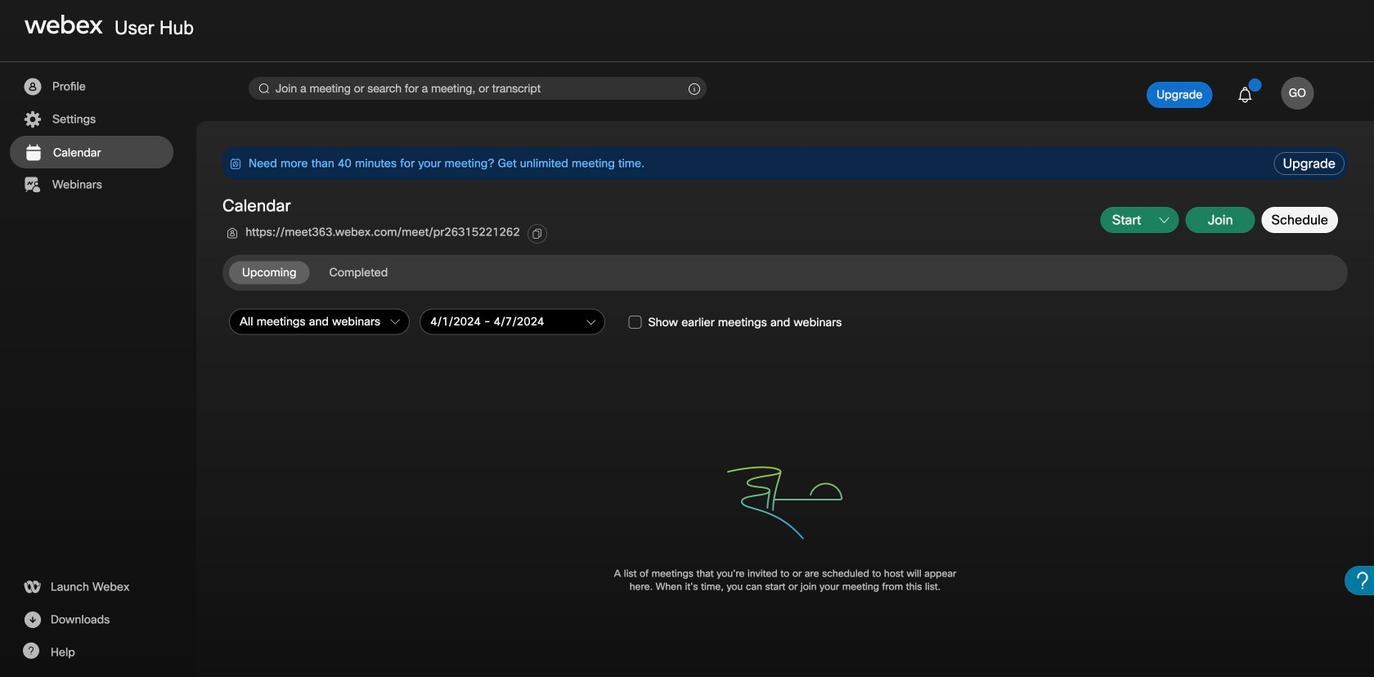 Task type: vqa. For each thing, say whether or not it's contained in the screenshot.
CALENDAR element
no



Task type: locate. For each thing, give the bounding box(es) containing it.
tab
[[229, 262, 310, 284], [316, 262, 401, 284]]

mds people circle_filled image
[[22, 77, 43, 97]]

1 tab from the left
[[229, 262, 310, 284]]

region
[[223, 147, 1272, 180]]

copy image
[[532, 229, 543, 240]]

Join a meeting or search for a meeting, or transcript text field
[[249, 77, 707, 100]]

tab panel
[[223, 306, 1352, 638]]

2 tab from the left
[[316, 262, 401, 284]]

ng help active image
[[22, 643, 39, 660]]

start a meeting options image
[[1160, 216, 1170, 226]]

1 horizontal spatial tab
[[316, 262, 401, 284]]

0 horizontal spatial tab
[[229, 262, 310, 284]]

tab list
[[229, 262, 408, 284]]

cisco webex image
[[25, 15, 103, 34]]

mds settings_filled image
[[22, 110, 43, 129]]



Task type: describe. For each thing, give the bounding box(es) containing it.
mds message queing_bold image
[[229, 157, 242, 170]]

mds content download_filled image
[[22, 611, 43, 630]]

mds webinar_filled image
[[22, 175, 43, 195]]

mds webex helix filled image
[[22, 578, 42, 597]]

mds meetings_filled image
[[23, 143, 43, 163]]



